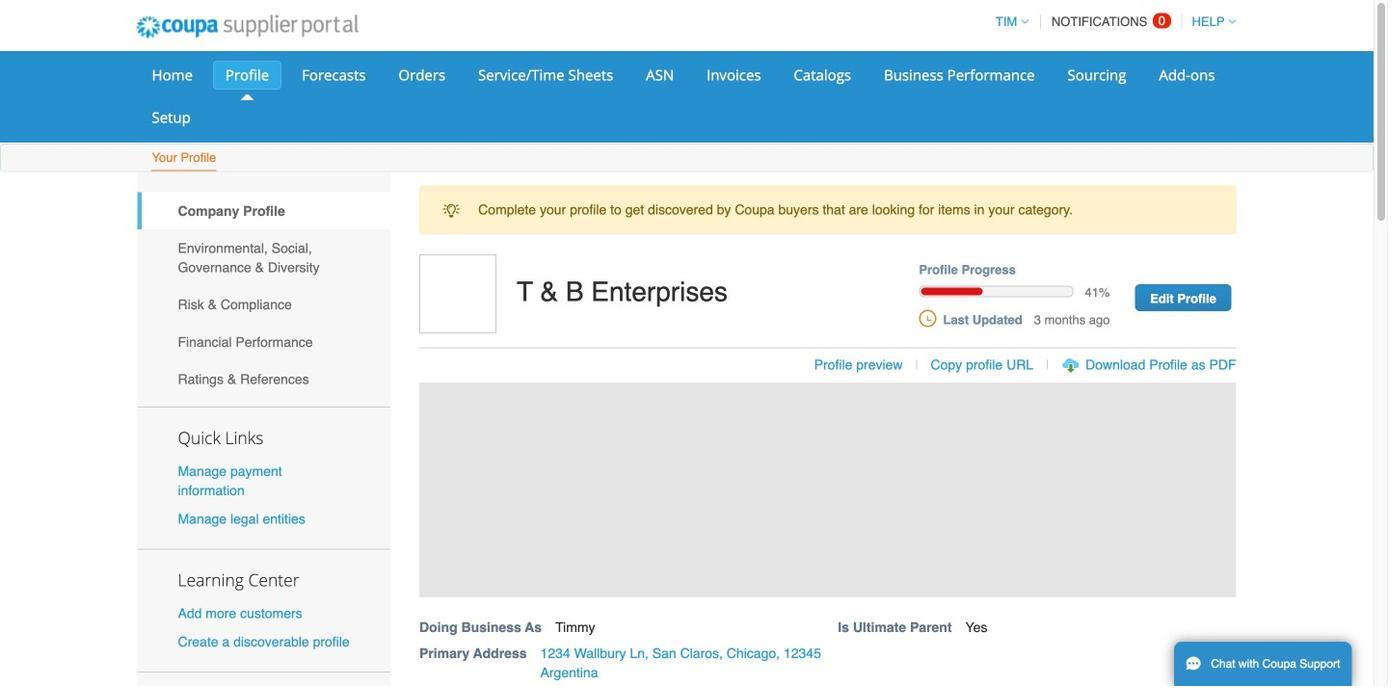 Task type: describe. For each thing, give the bounding box(es) containing it.
background image
[[420, 383, 1237, 598]]

coupa supplier portal image
[[123, 3, 372, 51]]



Task type: locate. For each thing, give the bounding box(es) containing it.
alert
[[420, 186, 1237, 234]]

banner
[[413, 255, 1257, 687]]

t & b enterprises image
[[420, 255, 497, 334]]

navigation
[[988, 3, 1237, 41]]



Task type: vqa. For each thing, say whether or not it's contained in the screenshot.
COUPA SUPPLIER PORTAL image
yes



